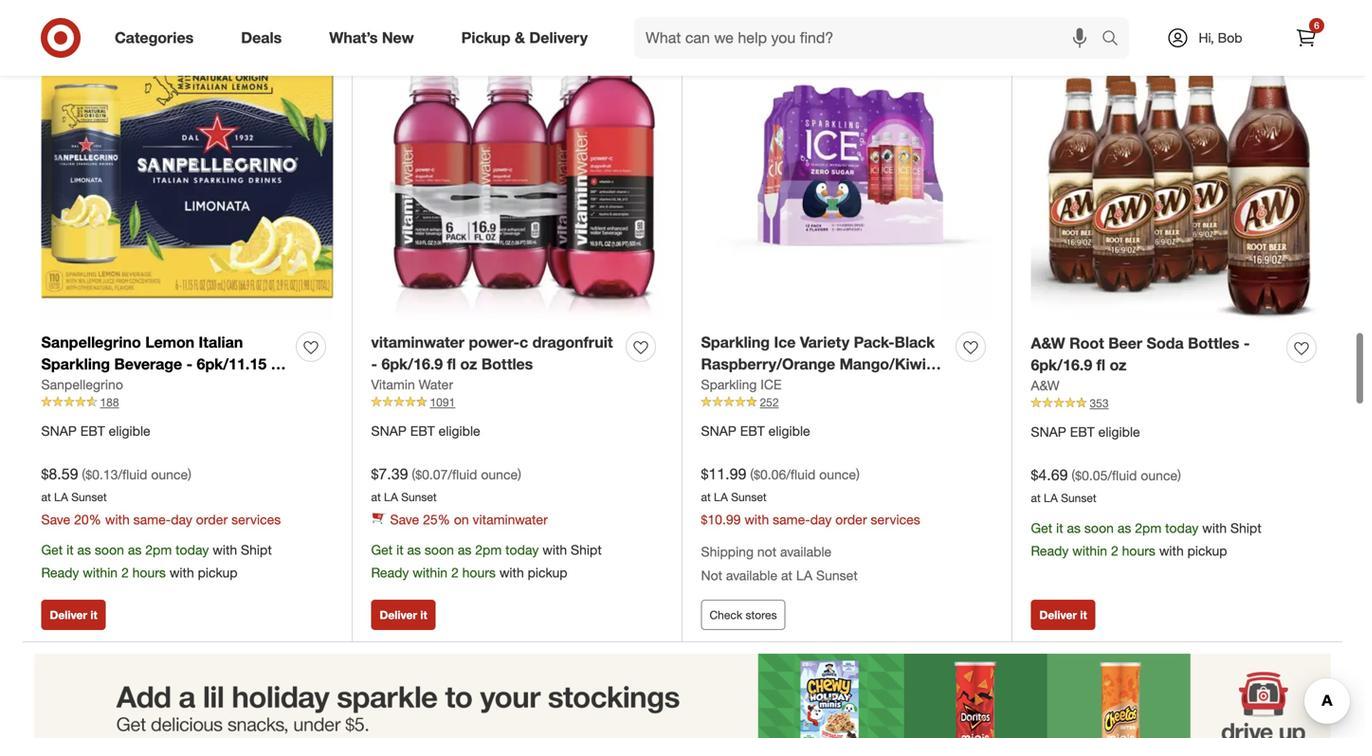 Task type: locate. For each thing, give the bounding box(es) containing it.
bottles right soda
[[1188, 334, 1240, 353]]

order
[[196, 512, 228, 528], [836, 512, 867, 528]]

1 vertical spatial vitaminwater
[[473, 512, 548, 528]]

sparkling ice variety pack-black raspberry/orange mango/kiwi strawberry/cherry limeade - 12pk/17 fl oz bottles link
[[701, 332, 949, 417]]

2 horizontal spatial within
[[1073, 543, 1108, 560]]

0 horizontal spatial vitaminwater
[[371, 333, 465, 352]]

get down $7.39
[[371, 542, 393, 559]]

2 down $4.69 ( $0.05 /fluid ounce ) at la sunset at the bottom right
[[1111, 543, 1119, 560]]

ounce right $0.05
[[1141, 467, 1178, 484]]

order inside $11.99 ( $0.06 /fluid ounce ) at la sunset $10.99 with same-day order services
[[836, 512, 867, 528]]

(
[[82, 467, 86, 483], [412, 467, 416, 483], [750, 467, 754, 483], [1072, 467, 1076, 484]]

day up shipping not available not available at la sunset
[[811, 512, 832, 528]]

day
[[171, 512, 192, 528], [811, 512, 832, 528]]

1091
[[430, 395, 455, 410]]

2 deliver from the left
[[380, 608, 417, 623]]

2 horizontal spatial shipt
[[1231, 520, 1262, 537]]

fl right 6pk/11.15
[[271, 355, 280, 374]]

- down lemon
[[186, 355, 193, 374]]

188
[[100, 395, 119, 410]]

0 horizontal spatial services
[[231, 512, 281, 528]]

1 horizontal spatial ready
[[371, 565, 409, 581]]

advertisement region
[[23, 654, 1343, 739]]

2 deliver it from the left
[[380, 608, 427, 623]]

0 horizontal spatial within
[[83, 565, 118, 581]]

get it as soon as 2pm today with shipt ready within 2 hours with pickup down $8.59 ( $0.13 /fluid ounce ) at la sunset save 20% with same-day order services
[[41, 542, 272, 581]]

2 vertical spatial sparkling
[[701, 376, 757, 393]]

) inside $8.59 ( $0.13 /fluid ounce ) at la sunset save 20% with same-day order services
[[188, 467, 192, 483]]

- inside a&w root beer soda bottles - 6pk/16.9 fl oz
[[1244, 334, 1250, 353]]

la inside $11.99 ( $0.06 /fluid ounce ) at la sunset $10.99 with same-day order services
[[714, 490, 728, 504]]

2 down $8.59 ( $0.13 /fluid ounce ) at la sunset save 20% with same-day order services
[[121, 565, 129, 581]]

ready for $8.59
[[41, 565, 79, 581]]

/fluid right $8.59
[[118, 467, 147, 483]]

within down 25% at the left bottom
[[413, 565, 448, 581]]

6pk/16.9 up the "a&w" link
[[1031, 356, 1093, 375]]

snap up $7.39
[[371, 423, 407, 440]]

1 vertical spatial sparkling
[[41, 355, 110, 374]]

1 horizontal spatial deliver it button
[[371, 600, 436, 631]]

ebt down 1091
[[410, 423, 435, 440]]

sunset down $0.07
[[401, 490, 437, 504]]

/fluid up on
[[448, 467, 477, 483]]

la for $4.69
[[1044, 491, 1058, 505]]

2 horizontal spatial get
[[1031, 520, 1053, 537]]

ebt for $8.59
[[80, 423, 105, 440]]

get it as soon as 2pm today with shipt ready within 2 hours with pickup down save 25% on vitaminwater
[[371, 542, 602, 581]]

same- up not
[[773, 512, 811, 528]]

a&w up $4.69
[[1031, 377, 1060, 394]]

( for $4.69
[[1072, 467, 1076, 484]]

0 vertical spatial sparkling
[[701, 333, 770, 352]]

1 horizontal spatial get
[[371, 542, 393, 559]]

) down the 252 link
[[856, 467, 860, 483]]

2 services from the left
[[871, 512, 921, 528]]

not
[[701, 568, 723, 584]]

sparkling up "raspberry/orange"
[[701, 333, 770, 352]]

1 horizontal spatial bottles
[[797, 398, 849, 417]]

188 link
[[41, 394, 333, 411]]

at up check stores button
[[781, 568, 793, 584]]

sparkling ice variety pack-black raspberry/orange mango/kiwi strawberry/cherry limeade - 12pk/17 fl oz bottles image
[[701, 29, 993, 321], [701, 29, 993, 321]]

sparkling ice
[[701, 376, 782, 393]]

hours for $4.69
[[1122, 543, 1156, 560]]

pickup for $8.59
[[198, 565, 238, 581]]

deliver it button
[[41, 600, 106, 631], [371, 600, 436, 631], [1031, 600, 1096, 631]]

/fluid right $11.99
[[786, 467, 816, 483]]

1 horizontal spatial save
[[390, 512, 419, 528]]

) up save 25% on vitaminwater
[[518, 467, 522, 483]]

1 save from the left
[[41, 512, 70, 528]]

oz left cans
[[41, 377, 58, 395]]

- inside vitaminwater power-c dragonfruit - 6pk/16.9 fl oz bottles
[[371, 355, 377, 374]]

sunset down $11.99 ( $0.06 /fluid ounce ) at la sunset $10.99 with same-day order services
[[817, 568, 858, 584]]

ready
[[1031, 543, 1069, 560], [41, 565, 79, 581], [371, 565, 409, 581]]

shipping not available not available at la sunset
[[701, 544, 858, 584]]

1 horizontal spatial deliver
[[380, 608, 417, 623]]

today down save 25% on vitaminwater
[[506, 542, 539, 559]]

0 horizontal spatial order
[[196, 512, 228, 528]]

2 horizontal spatial get it as soon as 2pm today with shipt ready within 2 hours with pickup
[[1031, 520, 1262, 560]]

1 vertical spatial sanpellegrino
[[41, 376, 123, 393]]

0 horizontal spatial get
[[41, 542, 63, 559]]

sparkling up 12pk/17
[[701, 376, 757, 393]]

- down mango/kiwi
[[907, 377, 913, 395]]

1 sanpellegrino from the top
[[41, 333, 141, 352]]

soon down "20%"
[[95, 542, 124, 559]]

6pk/16.9 up vitamin water
[[382, 355, 443, 374]]

1 horizontal spatial available
[[780, 544, 832, 561]]

oz down beer
[[1110, 356, 1127, 375]]

at
[[41, 490, 51, 504], [371, 490, 381, 504], [701, 490, 711, 504], [1031, 491, 1041, 505], [781, 568, 793, 584]]

0 horizontal spatial available
[[726, 568, 778, 584]]

ounce right $0.13
[[151, 467, 188, 483]]

sparkling inside sparkling ice variety pack-black raspberry/orange mango/kiwi strawberry/cherry limeade - 12pk/17 fl oz bottles
[[701, 333, 770, 352]]

hours down $4.69 ( $0.05 /fluid ounce ) at la sunset at the bottom right
[[1122, 543, 1156, 560]]

bottles right 252
[[797, 398, 849, 417]]

same- inside $8.59 ( $0.13 /fluid ounce ) at la sunset save 20% with same-day order services
[[133, 512, 171, 528]]

1 horizontal spatial 6pk/16.9
[[1031, 356, 1093, 375]]

lemon
[[145, 333, 194, 352]]

hi, bob
[[1199, 29, 1243, 46]]

today down $4.69 ( $0.05 /fluid ounce ) at la sunset at the bottom right
[[1166, 520, 1199, 537]]

/fluid inside $8.59 ( $0.13 /fluid ounce ) at la sunset save 20% with same-day order services
[[118, 467, 147, 483]]

save left "20%"
[[41, 512, 70, 528]]

sanpellegrino up 188
[[41, 376, 123, 393]]

shipt
[[1231, 520, 1262, 537], [241, 542, 272, 559], [571, 542, 602, 559]]

strawberry/cherry
[[701, 377, 837, 395]]

sunset for $8.59
[[71, 490, 107, 504]]

root
[[1070, 334, 1105, 353]]

) for $4.69
[[1178, 467, 1182, 484]]

la inside the $7.39 ( $0.07 /fluid ounce ) at la sunset
[[384, 490, 398, 504]]

snap ebt eligible down 1091
[[371, 423, 481, 440]]

( inside $4.69 ( $0.05 /fluid ounce ) at la sunset
[[1072, 467, 1076, 484]]

today down $8.59 ( $0.13 /fluid ounce ) at la sunset save 20% with same-day order services
[[176, 542, 209, 559]]

hours
[[1122, 543, 1156, 560], [132, 565, 166, 581], [462, 565, 496, 581]]

( right $7.39
[[412, 467, 416, 483]]

services
[[231, 512, 281, 528], [871, 512, 921, 528]]

3 deliver it from the left
[[1040, 608, 1087, 623]]

deliver it
[[50, 608, 97, 623], [380, 608, 427, 623], [1040, 608, 1087, 623]]

0 horizontal spatial 6pk/16.9
[[382, 355, 443, 374]]

ounce inside the $7.39 ( $0.07 /fluid ounce ) at la sunset
[[481, 467, 518, 483]]

1 horizontal spatial soon
[[425, 542, 454, 559]]

save left 25% at the left bottom
[[390, 512, 419, 528]]

sanpellegrino link
[[41, 375, 123, 394]]

2 same- from the left
[[773, 512, 811, 528]]

0 vertical spatial available
[[780, 544, 832, 561]]

ebt down 12pk/17
[[740, 423, 765, 440]]

2
[[1111, 543, 1119, 560], [121, 565, 129, 581], [451, 565, 459, 581]]

snap ebt eligible down 188
[[41, 423, 151, 440]]

snap down 12pk/17
[[701, 423, 737, 440]]

0 horizontal spatial 2
[[121, 565, 129, 581]]

0 horizontal spatial day
[[171, 512, 192, 528]]

/fluid for $4.69
[[1108, 467, 1137, 484]]

2 horizontal spatial deliver it button
[[1031, 600, 1096, 631]]

same-
[[133, 512, 171, 528], [773, 512, 811, 528]]

pickup
[[461, 29, 511, 47]]

eligible down 188
[[109, 423, 151, 440]]

sunset
[[71, 490, 107, 504], [401, 490, 437, 504], [731, 490, 767, 504], [1061, 491, 1097, 505], [817, 568, 858, 584]]

0 horizontal spatial deliver
[[50, 608, 87, 623]]

fl down root
[[1097, 356, 1106, 375]]

2pm down $8.59 ( $0.13 /fluid ounce ) at la sunset save 20% with same-day order services
[[145, 542, 172, 559]]

2pm down save 25% on vitaminwater
[[475, 542, 502, 559]]

2pm
[[1135, 520, 1162, 537], [145, 542, 172, 559], [475, 542, 502, 559]]

ounce for $8.59
[[151, 467, 188, 483]]

fl inside sanpellegrino lemon italian sparkling beverage - 6pk/11.15 fl oz cans
[[271, 355, 280, 374]]

at down $8.59
[[41, 490, 51, 504]]

get it as soon as 2pm today with shipt ready within 2 hours with pickup down $4.69 ( $0.05 /fluid ounce ) at la sunset at the bottom right
[[1031, 520, 1262, 560]]

vitamin water link
[[371, 375, 453, 394]]

$0.05
[[1076, 467, 1108, 484]]

/fluid for $7.39
[[448, 467, 477, 483]]

it
[[1057, 520, 1064, 537], [66, 542, 74, 559], [396, 542, 404, 559], [90, 608, 97, 623], [420, 608, 427, 623], [1080, 608, 1087, 623]]

1 deliver it from the left
[[50, 608, 97, 623]]

a&w root beer soda bottles - 6pk/16.9 fl oz
[[1031, 334, 1250, 375]]

soon down 25% at the left bottom
[[425, 542, 454, 559]]

( inside $8.59 ( $0.13 /fluid ounce ) at la sunset save 20% with same-day order services
[[82, 467, 86, 483]]

sanpellegrino up sanpellegrino link
[[41, 333, 141, 352]]

2 horizontal spatial 2pm
[[1135, 520, 1162, 537]]

1 horizontal spatial shipt
[[571, 542, 602, 559]]

snap ebt eligible down 252
[[701, 423, 811, 440]]

shipt for $8.59
[[241, 542, 272, 559]]

get for $8.59
[[41, 542, 63, 559]]

3 deliver from the left
[[1040, 608, 1077, 623]]

ounce inside $11.99 ( $0.06 /fluid ounce ) at la sunset $10.99 with same-day order services
[[820, 467, 856, 483]]

$0.06
[[754, 467, 786, 483]]

oz down ice
[[776, 398, 793, 417]]

bottles inside sparkling ice variety pack-black raspberry/orange mango/kiwi strawberry/cherry limeade - 12pk/17 fl oz bottles
[[797, 398, 849, 417]]

at inside the $7.39 ( $0.07 /fluid ounce ) at la sunset
[[371, 490, 381, 504]]

shipt for $4.69
[[1231, 520, 1262, 537]]

1 horizontal spatial order
[[836, 512, 867, 528]]

vitaminwater right on
[[473, 512, 548, 528]]

) inside $4.69 ( $0.05 /fluid ounce ) at la sunset
[[1178, 467, 1182, 484]]

353
[[1090, 396, 1109, 410]]

ounce inside $4.69 ( $0.05 /fluid ounce ) at la sunset
[[1141, 467, 1178, 484]]

snap up $8.59
[[41, 423, 77, 440]]

$4.69
[[1031, 466, 1068, 485]]

fl up water
[[447, 355, 456, 374]]

) inside $11.99 ( $0.06 /fluid ounce ) at la sunset $10.99 with same-day order services
[[856, 467, 860, 483]]

1 horizontal spatial day
[[811, 512, 832, 528]]

vitaminwater power-c dragonfruit - 6pk/16.9 fl oz bottles
[[371, 333, 613, 374]]

get down $4.69
[[1031, 520, 1053, 537]]

pickup & delivery link
[[445, 17, 612, 59]]

1 day from the left
[[171, 512, 192, 528]]

( right $4.69
[[1072, 467, 1076, 484]]

2 horizontal spatial bottles
[[1188, 334, 1240, 353]]

2 deliver it button from the left
[[371, 600, 436, 631]]

0 horizontal spatial 2pm
[[145, 542, 172, 559]]

a&w
[[1031, 334, 1066, 353], [1031, 377, 1060, 394]]

dragonfruit
[[533, 333, 613, 352]]

oz inside sanpellegrino lemon italian sparkling beverage - 6pk/11.15 fl oz cans
[[41, 377, 58, 395]]

deliver
[[50, 608, 87, 623], [380, 608, 417, 623], [1040, 608, 1077, 623]]

bottles
[[1188, 334, 1240, 353], [482, 355, 533, 374], [797, 398, 849, 417]]

sparkling up sanpellegrino link
[[41, 355, 110, 374]]

at down $4.69
[[1031, 491, 1041, 505]]

oz inside a&w root beer soda bottles - 6pk/16.9 fl oz
[[1110, 356, 1127, 375]]

today for $8.59
[[176, 542, 209, 559]]

la for $8.59
[[54, 490, 68, 504]]

/fluid inside $4.69 ( $0.05 /fluid ounce ) at la sunset
[[1108, 467, 1137, 484]]

order inside $8.59 ( $0.13 /fluid ounce ) at la sunset save 20% with same-day order services
[[196, 512, 228, 528]]

sanpellegrino inside sanpellegrino lemon italian sparkling beverage - 6pk/11.15 fl oz cans
[[41, 333, 141, 352]]

6pk/16.9
[[382, 355, 443, 374], [1031, 356, 1093, 375]]

0 horizontal spatial shipt
[[241, 542, 272, 559]]

2 order from the left
[[836, 512, 867, 528]]

sunset up "20%"
[[71, 490, 107, 504]]

/fluid inside $11.99 ( $0.06 /fluid ounce ) at la sunset $10.99 with same-day order services
[[786, 467, 816, 483]]

( right $11.99
[[750, 467, 754, 483]]

la inside shipping not available not available at la sunset
[[796, 568, 813, 584]]

available right not
[[780, 544, 832, 561]]

bottles down power-
[[482, 355, 533, 374]]

2 day from the left
[[811, 512, 832, 528]]

sanpellegrino for sanpellegrino
[[41, 376, 123, 393]]

( for $8.59
[[82, 467, 86, 483]]

2 a&w from the top
[[1031, 377, 1060, 394]]

within for $8.59
[[83, 565, 118, 581]]

sanpellegrino lemon italian sparkling beverage - 6pk/11.15 fl oz cans
[[41, 333, 280, 395]]

1 same- from the left
[[133, 512, 171, 528]]

2 horizontal spatial today
[[1166, 520, 1199, 537]]

eligible down 1091
[[439, 423, 481, 440]]

same- right "20%"
[[133, 512, 171, 528]]

ice
[[761, 376, 782, 393]]

1 a&w from the top
[[1031, 334, 1066, 353]]

0 horizontal spatial pickup
[[198, 565, 238, 581]]

with
[[105, 512, 130, 528], [745, 512, 769, 528], [1203, 520, 1227, 537], [213, 542, 237, 559], [543, 542, 567, 559], [1160, 543, 1184, 560], [170, 565, 194, 581], [500, 565, 524, 581]]

snap
[[41, 423, 77, 440], [371, 423, 407, 440], [701, 423, 737, 440], [1031, 424, 1067, 440]]

a&w left root
[[1031, 334, 1066, 353]]

0 horizontal spatial get it as soon as 2pm today with shipt ready within 2 hours with pickup
[[41, 542, 272, 581]]

0 horizontal spatial ready
[[41, 565, 79, 581]]

a&w inside a&w root beer soda bottles - 6pk/16.9 fl oz
[[1031, 334, 1066, 353]]

ounce up save 25% on vitaminwater
[[481, 467, 518, 483]]

) down '188' link
[[188, 467, 192, 483]]

- right soda
[[1244, 334, 1250, 353]]

sanpellegrino lemon italian sparkling beverage - 6pk/11.15 fl oz cans image
[[41, 29, 333, 321], [41, 29, 333, 321]]

2 horizontal spatial deliver
[[1040, 608, 1077, 623]]

la
[[54, 490, 68, 504], [384, 490, 398, 504], [714, 490, 728, 504], [1044, 491, 1058, 505], [796, 568, 813, 584]]

hours down $8.59 ( $0.13 /fluid ounce ) at la sunset save 20% with same-day order services
[[132, 565, 166, 581]]

with inside $11.99 ( $0.06 /fluid ounce ) at la sunset $10.99 with same-day order services
[[745, 512, 769, 528]]

2 sanpellegrino from the top
[[41, 376, 123, 393]]

- up vitamin at the bottom of the page
[[371, 355, 377, 374]]

sanpellegrino
[[41, 333, 141, 352], [41, 376, 123, 393]]

sunset down $0.05
[[1061, 491, 1097, 505]]

eligible for $7.39
[[439, 423, 481, 440]]

0 vertical spatial sanpellegrino
[[41, 333, 141, 352]]

sunset inside $8.59 ( $0.13 /fluid ounce ) at la sunset save 20% with same-day order services
[[71, 490, 107, 504]]

$11.99
[[701, 465, 747, 484]]

fl inside sparkling ice variety pack-black raspberry/orange mango/kiwi strawberry/cherry limeade - 12pk/17 fl oz bottles
[[763, 398, 772, 417]]

3 deliver it button from the left
[[1031, 600, 1096, 631]]

0 vertical spatial a&w
[[1031, 334, 1066, 353]]

( for $7.39
[[412, 467, 416, 483]]

la inside $4.69 ( $0.05 /fluid ounce ) at la sunset
[[1044, 491, 1058, 505]]

ounce
[[151, 467, 188, 483], [481, 467, 518, 483], [820, 467, 856, 483], [1141, 467, 1178, 484]]

at inside $11.99 ( $0.06 /fluid ounce ) at la sunset $10.99 with same-day order services
[[701, 490, 711, 504]]

0 vertical spatial bottles
[[1188, 334, 1240, 353]]

0 horizontal spatial today
[[176, 542, 209, 559]]

0 horizontal spatial hours
[[132, 565, 166, 581]]

c
[[520, 333, 528, 352]]

eligible down 252
[[769, 423, 811, 440]]

day right "20%"
[[171, 512, 192, 528]]

0 horizontal spatial deliver it
[[50, 608, 97, 623]]

a&w root beer soda bottles - 6pk/16.9 fl oz image
[[1031, 29, 1324, 322], [1031, 29, 1324, 322]]

oz down power-
[[460, 355, 477, 374]]

available down not
[[726, 568, 778, 584]]

2 horizontal spatial hours
[[1122, 543, 1156, 560]]

) down 353 link at the bottom of the page
[[1178, 467, 1182, 484]]

check stores
[[710, 608, 777, 623]]

0 horizontal spatial deliver it button
[[41, 600, 106, 631]]

ebt down 188
[[80, 423, 105, 440]]

0 vertical spatial vitaminwater
[[371, 333, 465, 352]]

sunset down $0.06
[[731, 490, 767, 504]]

vitaminwater inside vitaminwater power-c dragonfruit - 6pk/16.9 fl oz bottles
[[371, 333, 465, 352]]

1 vertical spatial bottles
[[482, 355, 533, 374]]

soda
[[1147, 334, 1184, 353]]

$7.39 ( $0.07 /fluid ounce ) at la sunset
[[371, 465, 522, 504]]

get down $8.59
[[41, 542, 63, 559]]

( right $8.59
[[82, 467, 86, 483]]

1 deliver from the left
[[50, 608, 87, 623]]

2 horizontal spatial ready
[[1031, 543, 1069, 560]]

1 horizontal spatial services
[[871, 512, 921, 528]]

water
[[419, 376, 453, 393]]

ounce right $0.06
[[820, 467, 856, 483]]

) inside the $7.39 ( $0.07 /fluid ounce ) at la sunset
[[518, 467, 522, 483]]

ounce for $11.99
[[820, 467, 856, 483]]

6pk/16.9 inside vitaminwater power-c dragonfruit - 6pk/16.9 fl oz bottles
[[382, 355, 443, 374]]

at down $7.39
[[371, 490, 381, 504]]

sunset inside the $7.39 ( $0.07 /fluid ounce ) at la sunset
[[401, 490, 437, 504]]

sunset inside $4.69 ( $0.05 /fluid ounce ) at la sunset
[[1061, 491, 1097, 505]]

2 down on
[[451, 565, 459, 581]]

ounce inside $8.59 ( $0.13 /fluid ounce ) at la sunset save 20% with same-day order services
[[151, 467, 188, 483]]

raspberry/orange
[[701, 355, 836, 374]]

snap ebt eligible
[[41, 423, 151, 440], [371, 423, 481, 440], [701, 423, 811, 440], [1031, 424, 1141, 440]]

1 horizontal spatial deliver it
[[380, 608, 427, 623]]

hours down save 25% on vitaminwater
[[462, 565, 496, 581]]

sunset inside $11.99 ( $0.06 /fluid ounce ) at la sunset $10.99 with same-day order services
[[731, 490, 767, 504]]

/fluid right $4.69
[[1108, 467, 1137, 484]]

soon down $4.69 ( $0.05 /fluid ounce ) at la sunset at the bottom right
[[1085, 520, 1114, 537]]

bob
[[1218, 29, 1243, 46]]

1 order from the left
[[196, 512, 228, 528]]

2 horizontal spatial deliver it
[[1040, 608, 1087, 623]]

fl down strawberry/cherry
[[763, 398, 772, 417]]

-
[[1244, 334, 1250, 353], [186, 355, 193, 374], [371, 355, 377, 374], [907, 377, 913, 395]]

available
[[780, 544, 832, 561], [726, 568, 778, 584]]

snap ebt eligible for $11.99
[[701, 423, 811, 440]]

la for $11.99
[[714, 490, 728, 504]]

save
[[41, 512, 70, 528], [390, 512, 419, 528]]

0 horizontal spatial same-
[[133, 512, 171, 528]]

vitaminwater up vitamin water
[[371, 333, 465, 352]]

0 horizontal spatial save
[[41, 512, 70, 528]]

vitaminwater power-c dragonfruit - 6pk/16.9 fl oz bottles image
[[371, 29, 663, 321], [371, 29, 663, 321]]

1 vertical spatial available
[[726, 568, 778, 584]]

0 horizontal spatial soon
[[95, 542, 124, 559]]

2 for $8.59
[[121, 565, 129, 581]]

( inside $11.99 ( $0.06 /fluid ounce ) at la sunset $10.99 with same-day order services
[[750, 467, 754, 483]]

deliver for $7.39
[[380, 608, 417, 623]]

ebt for $11.99
[[740, 423, 765, 440]]

2 for $4.69
[[1111, 543, 1119, 560]]

/fluid for $8.59
[[118, 467, 147, 483]]

2pm down $4.69 ( $0.05 /fluid ounce ) at la sunset at the bottom right
[[1135, 520, 1162, 537]]

within down $4.69 ( $0.05 /fluid ounce ) at la sunset at the bottom right
[[1073, 543, 1108, 560]]

1 vertical spatial a&w
[[1031, 377, 1060, 394]]

day inside $11.99 ( $0.06 /fluid ounce ) at la sunset $10.99 with same-day order services
[[811, 512, 832, 528]]

/fluid
[[118, 467, 147, 483], [448, 467, 477, 483], [786, 467, 816, 483], [1108, 467, 1137, 484]]

la inside $8.59 ( $0.13 /fluid ounce ) at la sunset save 20% with same-day order services
[[54, 490, 68, 504]]

la for $7.39
[[384, 490, 398, 504]]

sparkling
[[701, 333, 770, 352], [41, 355, 110, 374], [701, 376, 757, 393]]

as
[[1067, 520, 1081, 537], [1118, 520, 1132, 537], [77, 542, 91, 559], [128, 542, 142, 559], [407, 542, 421, 559], [458, 542, 472, 559]]

/fluid inside the $7.39 ( $0.07 /fluid ounce ) at la sunset
[[448, 467, 477, 483]]

0 horizontal spatial bottles
[[482, 355, 533, 374]]

2 horizontal spatial pickup
[[1188, 543, 1228, 560]]

within down "20%"
[[83, 565, 118, 581]]

2 horizontal spatial soon
[[1085, 520, 1114, 537]]

1 services from the left
[[231, 512, 281, 528]]

1 horizontal spatial vitaminwater
[[473, 512, 548, 528]]

at up '$10.99'
[[701, 490, 711, 504]]

( inside the $7.39 ( $0.07 /fluid ounce ) at la sunset
[[412, 467, 416, 483]]

25%
[[423, 512, 450, 528]]

at inside $8.59 ( $0.13 /fluid ounce ) at la sunset save 20% with same-day order services
[[41, 490, 51, 504]]

2 vertical spatial bottles
[[797, 398, 849, 417]]

1 deliver it button from the left
[[41, 600, 106, 631]]

2 horizontal spatial 2
[[1111, 543, 1119, 560]]

at inside $4.69 ( $0.05 /fluid ounce ) at la sunset
[[1031, 491, 1041, 505]]

1 horizontal spatial same-
[[773, 512, 811, 528]]

vitaminwater
[[371, 333, 465, 352], [473, 512, 548, 528]]



Task type: describe. For each thing, give the bounding box(es) containing it.
snap for $7.39
[[371, 423, 407, 440]]

1 horizontal spatial get it as soon as 2pm today with shipt ready within 2 hours with pickup
[[371, 542, 602, 581]]

- inside sanpellegrino lemon italian sparkling beverage - 6pk/11.15 fl oz cans
[[186, 355, 193, 374]]

soon for $4.69
[[1085, 520, 1114, 537]]

beverage
[[114, 355, 182, 374]]

day inside $8.59 ( $0.13 /fluid ounce ) at la sunset save 20% with same-day order services
[[171, 512, 192, 528]]

eligible for $11.99
[[769, 423, 811, 440]]

soon for $8.59
[[95, 542, 124, 559]]

on
[[454, 512, 469, 528]]

12pk/17
[[701, 398, 758, 417]]

sunset for $7.39
[[401, 490, 437, 504]]

bottles inside vitaminwater power-c dragonfruit - 6pk/16.9 fl oz bottles
[[482, 355, 533, 374]]

hi,
[[1199, 29, 1215, 46]]

6 link
[[1286, 17, 1328, 59]]

( for $11.99
[[750, 467, 754, 483]]

get it as soon as 2pm today with shipt ready within 2 hours with pickup for $4.69
[[1031, 520, 1262, 560]]

) for $11.99
[[856, 467, 860, 483]]

save 25% on vitaminwater
[[390, 512, 548, 528]]

services inside $8.59 ( $0.13 /fluid ounce ) at la sunset save 20% with same-day order services
[[231, 512, 281, 528]]

- inside sparkling ice variety pack-black raspberry/orange mango/kiwi strawberry/cherry limeade - 12pk/17 fl oz bottles
[[907, 377, 913, 395]]

vitamin water
[[371, 376, 453, 393]]

get it as soon as 2pm today with shipt ready within 2 hours with pickup for $8.59
[[41, 542, 272, 581]]

) for $8.59
[[188, 467, 192, 483]]

save inside $8.59 ( $0.13 /fluid ounce ) at la sunset save 20% with same-day order services
[[41, 512, 70, 528]]

snap for $8.59
[[41, 423, 77, 440]]

$7.39
[[371, 465, 408, 484]]

sparkling ice variety pack-black raspberry/orange mango/kiwi strawberry/cherry limeade - 12pk/17 fl oz bottles
[[701, 333, 935, 417]]

vitamin
[[371, 376, 415, 393]]

ready for $4.69
[[1031, 543, 1069, 560]]

1 horizontal spatial pickup
[[528, 565, 568, 581]]

beer
[[1109, 334, 1143, 353]]

a&w root beer soda bottles - 6pk/16.9 fl oz link
[[1031, 333, 1280, 376]]

sparkling for sparkling ice variety pack-black raspberry/orange mango/kiwi strawberry/cherry limeade - 12pk/17 fl oz bottles
[[701, 333, 770, 352]]

today for $4.69
[[1166, 520, 1199, 537]]

oz inside sparkling ice variety pack-black raspberry/orange mango/kiwi strawberry/cherry limeade - 12pk/17 fl oz bottles
[[776, 398, 793, 417]]

sanpellegrino for sanpellegrino lemon italian sparkling beverage - 6pk/11.15 fl oz cans
[[41, 333, 141, 352]]

6
[[1315, 19, 1320, 31]]

ice
[[774, 333, 796, 352]]

1091 link
[[371, 394, 663, 411]]

power-
[[469, 333, 520, 352]]

deliver it button for $8.59
[[41, 600, 106, 631]]

search button
[[1093, 17, 1139, 63]]

1 horizontal spatial today
[[506, 542, 539, 559]]

deals link
[[225, 17, 306, 59]]

at for $7.39
[[371, 490, 381, 504]]

2pm for $4.69
[[1135, 520, 1162, 537]]

sparkling ice link
[[701, 375, 782, 394]]

2pm for $8.59
[[145, 542, 172, 559]]

at for $4.69
[[1031, 491, 1041, 505]]

fl inside vitaminwater power-c dragonfruit - 6pk/16.9 fl oz bottles
[[447, 355, 456, 374]]

1 horizontal spatial hours
[[462, 565, 496, 581]]

$0.07
[[416, 467, 448, 483]]

ebt down 353
[[1070, 424, 1095, 440]]

6pk/16.9 inside a&w root beer soda bottles - 6pk/16.9 fl oz
[[1031, 356, 1093, 375]]

with inside $8.59 ( $0.13 /fluid ounce ) at la sunset save 20% with same-day order services
[[105, 512, 130, 528]]

bottles inside a&w root beer soda bottles - 6pk/16.9 fl oz
[[1188, 334, 1240, 353]]

search
[[1093, 30, 1139, 49]]

deliver it for $7.39
[[380, 608, 427, 623]]

deliver it button for $7.39
[[371, 600, 436, 631]]

ounce for $7.39
[[481, 467, 518, 483]]

sunset inside shipping not available not available at la sunset
[[817, 568, 858, 584]]

) for $7.39
[[518, 467, 522, 483]]

what's
[[329, 29, 378, 47]]

at for $11.99
[[701, 490, 711, 504]]

What can we help you find? suggestions appear below search field
[[634, 17, 1107, 59]]

new
[[382, 29, 414, 47]]

a&w link
[[1031, 376, 1060, 395]]

not
[[758, 544, 777, 561]]

eligible for $8.59
[[109, 423, 151, 440]]

services inside $11.99 ( $0.06 /fluid ounce ) at la sunset $10.99 with same-day order services
[[871, 512, 921, 528]]

at for $8.59
[[41, 490, 51, 504]]

categories
[[115, 29, 194, 47]]

$8.59
[[41, 465, 78, 484]]

limeade
[[841, 377, 902, 395]]

hours for $8.59
[[132, 565, 166, 581]]

&
[[515, 29, 525, 47]]

mango/kiwi
[[840, 355, 926, 374]]

what's new
[[329, 29, 414, 47]]

at inside shipping not available not available at la sunset
[[781, 568, 793, 584]]

same- inside $11.99 ( $0.06 /fluid ounce ) at la sunset $10.99 with same-day order services
[[773, 512, 811, 528]]

fl inside a&w root beer soda bottles - 6pk/16.9 fl oz
[[1097, 356, 1106, 375]]

20%
[[74, 512, 101, 528]]

deals
[[241, 29, 282, 47]]

/fluid for $11.99
[[786, 467, 816, 483]]

delivery
[[530, 29, 588, 47]]

$11.99 ( $0.06 /fluid ounce ) at la sunset $10.99 with same-day order services
[[701, 465, 921, 528]]

ounce for $4.69
[[1141, 467, 1178, 484]]

1 horizontal spatial 2pm
[[475, 542, 502, 559]]

a&w for a&w root beer soda bottles - 6pk/16.9 fl oz
[[1031, 334, 1066, 353]]

353 link
[[1031, 395, 1324, 412]]

pickup & delivery
[[461, 29, 588, 47]]

within for $4.69
[[1073, 543, 1108, 560]]

deliver it for $8.59
[[50, 608, 97, 623]]

$4.69 ( $0.05 /fluid ounce ) at la sunset
[[1031, 466, 1182, 505]]

snap ebt eligible for $7.39
[[371, 423, 481, 440]]

252
[[760, 395, 779, 410]]

$8.59 ( $0.13 /fluid ounce ) at la sunset save 20% with same-day order services
[[41, 465, 281, 528]]

1 horizontal spatial 2
[[451, 565, 459, 581]]

snap ebt eligible for $8.59
[[41, 423, 151, 440]]

$10.99
[[701, 512, 741, 528]]

sunset for $4.69
[[1061, 491, 1097, 505]]

vitaminwater power-c dragonfruit - 6pk/16.9 fl oz bottles link
[[371, 332, 619, 375]]

6pk/11.15
[[197, 355, 267, 374]]

ebt for $7.39
[[410, 423, 435, 440]]

sparkling inside sanpellegrino lemon italian sparkling beverage - 6pk/11.15 fl oz cans
[[41, 355, 110, 374]]

sunset for $11.99
[[731, 490, 767, 504]]

shipping
[[701, 544, 754, 561]]

variety
[[800, 333, 850, 352]]

sanpellegrino lemon italian sparkling beverage - 6pk/11.15 fl oz cans link
[[41, 332, 289, 395]]

italian
[[199, 333, 243, 352]]

cans
[[62, 377, 99, 395]]

snap for $11.99
[[701, 423, 737, 440]]

eligible down 353
[[1099, 424, 1141, 440]]

1 horizontal spatial within
[[413, 565, 448, 581]]

get for $4.69
[[1031, 520, 1053, 537]]

sparkling for sparkling ice
[[701, 376, 757, 393]]

black
[[895, 333, 935, 352]]

what's new link
[[313, 17, 438, 59]]

a&w for a&w
[[1031, 377, 1060, 394]]

252 link
[[701, 394, 993, 411]]

oz inside vitaminwater power-c dragonfruit - 6pk/16.9 fl oz bottles
[[460, 355, 477, 374]]

snap up $4.69
[[1031, 424, 1067, 440]]

pickup for $4.69
[[1188, 543, 1228, 560]]

check stores button
[[701, 600, 786, 631]]

categories link
[[99, 17, 217, 59]]

$0.13
[[86, 467, 118, 483]]

2 save from the left
[[390, 512, 419, 528]]

deliver for $8.59
[[50, 608, 87, 623]]

pack-
[[854, 333, 895, 352]]

snap ebt eligible down 353
[[1031, 424, 1141, 440]]

check
[[710, 608, 743, 623]]

stores
[[746, 608, 777, 623]]



Task type: vqa. For each thing, say whether or not it's contained in the screenshot.
20"
no



